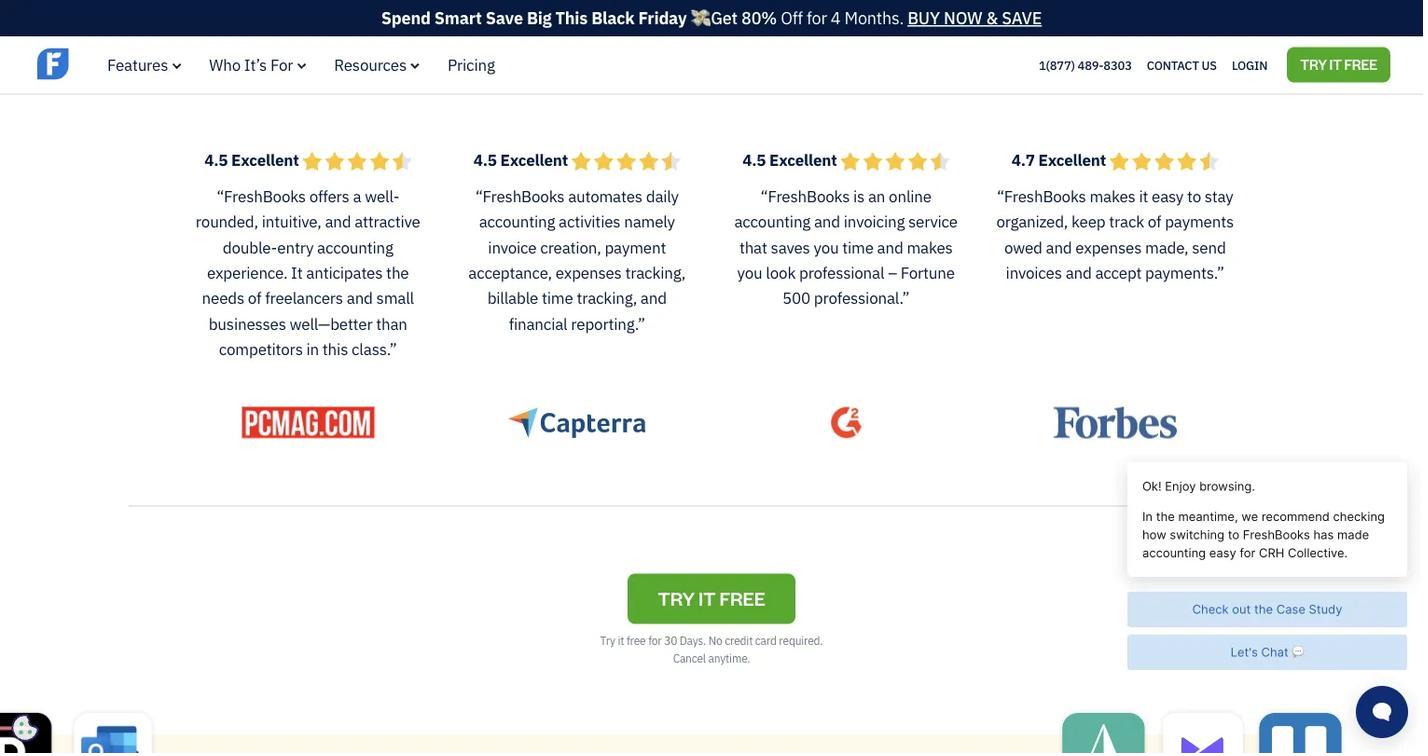 Task type: locate. For each thing, give the bounding box(es) containing it.
0 vertical spatial tracking,
[[625, 262, 686, 283]]

black
[[591, 7, 635, 29]]

accounting up "invoice"
[[479, 211, 555, 232]]

of right track
[[1148, 211, 1161, 232]]

freelancers
[[265, 288, 343, 308]]

2 horizontal spatial 4.5
[[743, 149, 766, 170]]

1 horizontal spatial 4.5
[[473, 149, 497, 170]]

4.5 excellent up rounded,
[[204, 149, 302, 170]]

star rating image up the automates
[[571, 152, 681, 171]]

excellent for makes
[[1038, 149, 1106, 170]]

star rating image for a
[[302, 152, 412, 171]]

accounting up the saves
[[734, 211, 811, 232]]

try left "free"
[[600, 633, 615, 648]]

0 vertical spatial try
[[1300, 55, 1327, 73]]

creation,
[[540, 237, 601, 257]]

try it free link
[[1287, 47, 1390, 83]]

0 horizontal spatial time
[[542, 288, 573, 308]]

try it free
[[1300, 55, 1377, 73]]

try left free
[[1300, 55, 1327, 73]]

logo pc mag.png image
[[242, 407, 374, 439]]

0 vertical spatial you
[[814, 237, 839, 257]]

no
[[709, 633, 722, 648]]

excellent for offers
[[231, 149, 299, 170]]

"freshbooks up the organized,
[[997, 186, 1086, 206]]

excellent for automates
[[500, 149, 568, 170]]

reporting."
[[571, 313, 645, 334]]

keep
[[1072, 211, 1106, 232]]

1 excellent from the left
[[231, 149, 299, 170]]

and inside "freshbooks automates daily accounting activities namely invoice creation, payment acceptance, expenses tracking, billable time tracking, and financial reporting."
[[641, 288, 667, 308]]

it for try it free for 30 days. no credit card required. cancel anytime.
[[618, 633, 624, 648]]

tracking,
[[625, 262, 686, 283], [577, 288, 637, 308]]

try it free
[[658, 586, 766, 610]]

free
[[627, 633, 646, 648]]

star rating image up a at the top left of the page
[[302, 152, 412, 171]]

and up the –
[[877, 237, 903, 257]]

made,
[[1145, 237, 1188, 257]]

1 horizontal spatial you
[[814, 237, 839, 257]]

buy now & save link
[[908, 7, 1042, 29]]

4.5 excellent up the saves
[[743, 149, 841, 170]]

try
[[1300, 55, 1327, 73], [600, 633, 615, 648]]

"freshbooks inside "freshbooks is an online accounting and invoicing service that saves you time and makes you look professional – fortune 500 professional."
[[761, 186, 850, 206]]

1 vertical spatial for
[[648, 633, 662, 648]]

4 excellent from the left
[[1038, 149, 1106, 170]]

1 vertical spatial of
[[248, 288, 261, 308]]

smart
[[434, 7, 482, 29]]

"freshbooks
[[217, 186, 306, 206], [475, 186, 564, 206], [761, 186, 850, 206], [997, 186, 1086, 206]]

tracking, up reporting."
[[577, 288, 637, 308]]

3 4.5 excellent from the left
[[743, 149, 841, 170]]

contact
[[1147, 57, 1199, 73]]

time up "financial" on the left top of page
[[542, 288, 573, 308]]

it inside try it free for 30 days. no credit card required. cancel anytime.
[[618, 633, 624, 648]]

4.5 for "freshbooks is an online accounting and invoicing service that saves you time and makes you look professional – fortune 500 professional."
[[743, 149, 766, 170]]

who
[[209, 55, 241, 75]]

4.5 excellent for rounded,
[[204, 149, 302, 170]]

1 horizontal spatial try
[[1300, 55, 1327, 73]]

off
[[781, 7, 803, 29]]

1 horizontal spatial time
[[842, 237, 874, 257]]

owed
[[1004, 237, 1042, 257]]

makes up track
[[1090, 186, 1136, 206]]

rounded,
[[196, 211, 258, 232]]

1 vertical spatial time
[[542, 288, 573, 308]]

0 vertical spatial makes
[[1090, 186, 1136, 206]]

excellent up intuitive,
[[231, 149, 299, 170]]

time up professional
[[842, 237, 874, 257]]

service
[[908, 211, 958, 232]]

makes
[[1090, 186, 1136, 206], [907, 237, 953, 257]]

it left "free"
[[618, 633, 624, 648]]

you up professional
[[814, 237, 839, 257]]

star rating image
[[302, 152, 412, 171], [571, 152, 681, 171], [841, 152, 950, 171], [1110, 152, 1219, 171]]

4.5
[[204, 149, 228, 170], [473, 149, 497, 170], [743, 149, 766, 170]]

login link
[[1232, 53, 1268, 77]]

than
[[376, 313, 407, 334]]

stay
[[1205, 186, 1233, 206]]

0 horizontal spatial expenses
[[556, 262, 622, 283]]

try for try it free
[[1300, 55, 1327, 73]]

1 vertical spatial try
[[600, 633, 615, 648]]

now
[[944, 7, 982, 29]]

professional."
[[814, 288, 910, 308]]

4 star rating image from the left
[[1110, 152, 1219, 171]]

star rating image for daily
[[571, 152, 681, 171]]

cookie preferences image
[[11, 714, 39, 742]]

4.5 excellent for activities
[[473, 149, 571, 170]]

excellent up the saves
[[769, 149, 837, 170]]

star rating image for it
[[1110, 152, 1219, 171]]

1 horizontal spatial it
[[1139, 186, 1148, 206]]

2 star rating image from the left
[[571, 152, 681, 171]]

it for try it free
[[1329, 55, 1342, 73]]

star rating image up easy
[[1110, 152, 1219, 171]]

1 4.5 from the left
[[204, 149, 228, 170]]

makes inside "freshbooks is an online accounting and invoicing service that saves you time and makes you look professional – fortune 500 professional."
[[907, 237, 953, 257]]

organized,
[[996, 211, 1068, 232]]

for
[[807, 7, 827, 29], [648, 633, 662, 648]]

"freshbooks inside "freshbooks automates daily accounting activities namely invoice creation, payment acceptance, expenses tracking, billable time tracking, and financial reporting."
[[475, 186, 564, 206]]

to
[[1187, 186, 1201, 206]]

0 horizontal spatial try
[[600, 633, 615, 648]]

2 horizontal spatial 4.5 excellent
[[743, 149, 841, 170]]

1 horizontal spatial 4.5 excellent
[[473, 149, 571, 170]]

excellent
[[231, 149, 299, 170], [500, 149, 568, 170], [769, 149, 837, 170], [1038, 149, 1106, 170]]

excellent right 4.7
[[1038, 149, 1106, 170]]

the
[[386, 262, 409, 283]]

financial
[[509, 313, 567, 334]]

4.5 excellent up "invoice"
[[473, 149, 571, 170]]

1 vertical spatial it
[[1139, 186, 1148, 206]]

4.5 up that
[[743, 149, 766, 170]]

0 vertical spatial time
[[842, 237, 874, 257]]

2 vertical spatial it
[[618, 633, 624, 648]]

3 4.5 from the left
[[743, 149, 766, 170]]

us
[[1202, 57, 1217, 73]]

expenses down creation,
[[556, 262, 622, 283]]

1 4.5 excellent from the left
[[204, 149, 302, 170]]

3 "freshbooks from the left
[[761, 186, 850, 206]]

0 horizontal spatial of
[[248, 288, 261, 308]]

entry
[[277, 237, 314, 257]]

1 vertical spatial tracking,
[[577, 288, 637, 308]]

required.
[[779, 633, 823, 648]]

"freshbooks is an online accounting and invoicing service that saves you time and makes you look professional – fortune 500 professional."
[[734, 186, 958, 308]]

0 vertical spatial it
[[1329, 55, 1342, 73]]

is
[[853, 186, 865, 206]]

4.5 up rounded,
[[204, 149, 228, 170]]

"freshbooks up the saves
[[761, 186, 850, 206]]

star rating image up the online
[[841, 152, 950, 171]]

features link
[[107, 55, 181, 75]]

and up reporting."
[[641, 288, 667, 308]]

2 4.5 excellent from the left
[[473, 149, 571, 170]]

1 horizontal spatial of
[[1148, 211, 1161, 232]]

class."
[[352, 339, 397, 359]]

try it free link
[[628, 574, 795, 624]]

0 horizontal spatial for
[[648, 633, 662, 648]]

1 "freshbooks from the left
[[217, 186, 306, 206]]

1 vertical spatial makes
[[907, 237, 953, 257]]

try inside try it free for 30 days. no credit card required. cancel anytime.
[[600, 633, 615, 648]]

accounting
[[479, 211, 555, 232], [734, 211, 811, 232], [317, 237, 393, 257]]

2 "freshbooks from the left
[[475, 186, 564, 206]]

online
[[889, 186, 932, 206]]

expenses up accept
[[1076, 237, 1142, 257]]

buy
[[908, 7, 940, 29]]

0 vertical spatial of
[[1148, 211, 1161, 232]]

offers
[[309, 186, 349, 206]]

3 excellent from the left
[[769, 149, 837, 170]]

tracking, down payment
[[625, 262, 686, 283]]

2 excellent from the left
[[500, 149, 568, 170]]

"freshbooks inside "freshbooks makes it easy to stay organized, keep track of payments owed and expenses made, send invoices and accept payments."
[[997, 186, 1086, 206]]

1 vertical spatial expenses
[[556, 262, 622, 283]]

expenses
[[1076, 237, 1142, 257], [556, 262, 622, 283]]

try for try it free for 30 days. no credit card required. cancel anytime.
[[600, 633, 615, 648]]

makes up fortune
[[907, 237, 953, 257]]

4.5 up "invoice"
[[473, 149, 497, 170]]

489-
[[1078, 57, 1104, 73]]

payments
[[1165, 211, 1234, 232]]

4.5 excellent for accounting
[[743, 149, 841, 170]]

send
[[1192, 237, 1226, 257]]

0 vertical spatial for
[[807, 7, 827, 29]]

4.5 for "freshbooks automates daily accounting activities namely invoice creation, payment acceptance, expenses tracking, billable time tracking, and financial reporting."
[[473, 149, 497, 170]]

this
[[323, 339, 348, 359]]

it inside try it free link
[[1329, 55, 1342, 73]]

needs
[[202, 288, 244, 308]]

saves
[[771, 237, 810, 257]]

3 star rating image from the left
[[841, 152, 950, 171]]

this
[[555, 7, 588, 29]]

1(877) 489-8303 link
[[1039, 57, 1132, 73]]

0 horizontal spatial accounting
[[317, 237, 393, 257]]

of inside "freshbooks makes it easy to stay organized, keep track of payments owed and expenses made, send invoices and accept payments."
[[1148, 211, 1161, 232]]

resources
[[334, 55, 407, 75]]

2 horizontal spatial accounting
[[734, 211, 811, 232]]

save
[[1002, 7, 1042, 29]]

excellent up activities
[[500, 149, 568, 170]]

2 horizontal spatial it
[[1329, 55, 1342, 73]]

0 horizontal spatial it
[[618, 633, 624, 648]]

1(877)
[[1039, 57, 1075, 73]]

it left free
[[1329, 55, 1342, 73]]

contact us
[[1147, 57, 1217, 73]]

freshbooks logo image
[[37, 46, 182, 82]]

2 4.5 from the left
[[473, 149, 497, 170]]

anytime.
[[708, 651, 750, 666]]

80%
[[741, 7, 777, 29]]

0 horizontal spatial makes
[[907, 237, 953, 257]]

card
[[755, 633, 777, 648]]

try it free for 30 days. no credit card required. cancel anytime.
[[600, 633, 823, 666]]

and
[[325, 211, 351, 232], [814, 211, 840, 232], [877, 237, 903, 257], [1046, 237, 1072, 257], [1066, 262, 1092, 283], [347, 288, 373, 308], [641, 288, 667, 308]]

1 horizontal spatial accounting
[[479, 211, 555, 232]]

and left accept
[[1066, 262, 1092, 283]]

days.
[[680, 633, 706, 648]]

4.7
[[1012, 149, 1035, 170]]

for left 30
[[648, 633, 662, 648]]

invoices
[[1006, 262, 1062, 283]]

who it's for link
[[209, 55, 306, 75]]

1 horizontal spatial makes
[[1090, 186, 1136, 206]]

1 horizontal spatial expenses
[[1076, 237, 1142, 257]]

for left 4
[[807, 7, 827, 29]]

"freshbooks up "invoice"
[[475, 186, 564, 206]]

and down offers
[[325, 211, 351, 232]]

0 horizontal spatial you
[[737, 262, 762, 283]]

of
[[1148, 211, 1161, 232], [248, 288, 261, 308]]

0 vertical spatial expenses
[[1076, 237, 1142, 257]]

you
[[814, 237, 839, 257], [737, 262, 762, 283]]

1 star rating image from the left
[[302, 152, 412, 171]]

makes inside "freshbooks makes it easy to stay organized, keep track of payments owed and expenses made, send invoices and accept payments."
[[1090, 186, 1136, 206]]

0 horizontal spatial 4.5 excellent
[[204, 149, 302, 170]]

accounting up 'anticipates'
[[317, 237, 393, 257]]

it left easy
[[1139, 186, 1148, 206]]

of up businesses
[[248, 288, 261, 308]]

"freshbooks inside "freshbooks offers a well- rounded, intuitive, and attractive double-entry accounting experience. it anticipates the needs of freelancers and small businesses well—better than competitors in this class."
[[217, 186, 306, 206]]

time inside "freshbooks automates daily accounting activities namely invoice creation, payment acceptance, expenses tracking, billable time tracking, and financial reporting."
[[542, 288, 573, 308]]

you down that
[[737, 262, 762, 283]]

"freshbooks up intuitive,
[[217, 186, 306, 206]]

4 "freshbooks from the left
[[997, 186, 1086, 206]]

that
[[739, 237, 767, 257]]

free
[[719, 586, 766, 610]]

0 horizontal spatial 4.5
[[204, 149, 228, 170]]



Task type: vqa. For each thing, say whether or not it's contained in the screenshot.
4.7 excellent
yes



Task type: describe. For each thing, give the bounding box(es) containing it.
for
[[270, 55, 293, 75]]

pricing link
[[448, 55, 495, 75]]

and left invoicing
[[814, 211, 840, 232]]

login
[[1232, 57, 1268, 73]]

well-
[[365, 186, 399, 206]]

it inside "freshbooks makes it easy to stay organized, keep track of payments owed and expenses made, send invoices and accept payments."
[[1139, 186, 1148, 206]]

time inside "freshbooks is an online accounting and invoicing service that saves you time and makes you look professional – fortune 500 professional."
[[842, 237, 874, 257]]

get
[[711, 7, 738, 29]]

payment
[[605, 237, 666, 257]]

fortune
[[901, 262, 955, 283]]

it
[[698, 586, 716, 610]]

and right owed
[[1046, 237, 1072, 257]]

activities
[[559, 211, 621, 232]]

easy
[[1152, 186, 1184, 206]]

competitors
[[219, 339, 303, 359]]

pricing
[[448, 55, 495, 75]]

accounting inside "freshbooks offers a well- rounded, intuitive, and attractive double-entry accounting experience. it anticipates the needs of freelancers and small businesses well—better than competitors in this class."
[[317, 237, 393, 257]]

–
[[888, 262, 897, 283]]

forbes logo 4.png image
[[1054, 407, 1177, 439]]

"freshbooks for invoice
[[475, 186, 564, 206]]

4.7 excellent
[[1012, 149, 1110, 170]]

1 horizontal spatial for
[[807, 7, 827, 29]]

accept
[[1095, 262, 1142, 283]]

expenses inside "freshbooks makes it easy to stay organized, keep track of payments owed and expenses made, send invoices and accept payments."
[[1076, 237, 1142, 257]]

credit
[[725, 633, 753, 648]]

star rating image for an
[[841, 152, 950, 171]]

professional
[[799, 262, 884, 283]]

free
[[1344, 55, 1377, 73]]

spend
[[381, 7, 431, 29]]

1 vertical spatial you
[[737, 262, 762, 283]]

in
[[306, 339, 319, 359]]

experience.
[[207, 262, 288, 283]]

big
[[527, 7, 551, 29]]

of inside "freshbooks offers a well- rounded, intuitive, and attractive double-entry accounting experience. it anticipates the needs of freelancers and small businesses well—better than competitors in this class."
[[248, 288, 261, 308]]

💸
[[691, 7, 707, 29]]

namely
[[624, 211, 675, 232]]

accounting inside "freshbooks automates daily accounting activities namely invoice creation, payment acceptance, expenses tracking, billable time tracking, and financial reporting."
[[479, 211, 555, 232]]

"freshbooks offers a well- rounded, intuitive, and attractive double-entry accounting experience. it anticipates the needs of freelancers and small businesses well—better than competitors in this class."
[[196, 186, 420, 359]]

attractive
[[355, 211, 420, 232]]

1(877) 489-8303
[[1039, 57, 1132, 73]]

try
[[658, 586, 695, 610]]

double-
[[223, 237, 277, 257]]

it
[[291, 262, 303, 283]]

contact us link
[[1147, 53, 1217, 77]]

save
[[486, 7, 523, 29]]

"freshbooks automates daily accounting activities namely invoice creation, payment acceptance, expenses tracking, billable time tracking, and financial reporting."
[[468, 186, 686, 334]]

500
[[782, 288, 810, 308]]

intuitive,
[[262, 211, 321, 232]]

features
[[107, 55, 168, 75]]

track
[[1109, 211, 1144, 232]]

excellent for is
[[769, 149, 837, 170]]

4.5 for "freshbooks offers a well- rounded, intuitive, and attractive double-entry accounting experience. it anticipates the needs of freelancers and small businesses well—better than competitors in this class."
[[204, 149, 228, 170]]

look
[[766, 262, 796, 283]]

"freshbooks for invoicing
[[761, 186, 850, 206]]

logo g2 e1671654233587.png image
[[831, 407, 861, 439]]

billable
[[487, 288, 538, 308]]

invoicing
[[844, 211, 905, 232]]

well—better
[[290, 313, 372, 334]]

it's
[[244, 55, 267, 75]]

expenses inside "freshbooks automates daily accounting activities namely invoice creation, payment acceptance, expenses tracking, billable time tracking, and financial reporting."
[[556, 262, 622, 283]]

daily
[[646, 186, 679, 206]]

8303
[[1104, 57, 1132, 73]]

4
[[831, 7, 841, 29]]

"freshbooks for and
[[217, 186, 306, 206]]

months.
[[844, 7, 904, 29]]

anticipates
[[306, 262, 383, 283]]

"freshbooks for organized,
[[997, 186, 1086, 206]]

"freshbooks makes it easy to stay organized, keep track of payments owed and expenses made, send invoices and accept payments."
[[996, 186, 1234, 283]]

and down 'anticipates'
[[347, 288, 373, 308]]

accounting inside "freshbooks is an online accounting and invoicing service that saves you time and makes you look professional – fortune 500 professional."
[[734, 211, 811, 232]]

for inside try it free for 30 days. no credit card required. cancel anytime.
[[648, 633, 662, 648]]

friday
[[638, 7, 687, 29]]

cancel
[[673, 651, 706, 666]]

&
[[986, 7, 998, 29]]

automates
[[568, 186, 642, 206]]

invoice
[[488, 237, 537, 257]]

spend smart save big this black friday 💸 get 80% off for 4 months. buy now & save
[[381, 7, 1042, 29]]

logo capterra.png image
[[508, 407, 646, 439]]

cookie consent banner dialog
[[14, 524, 294, 740]]

who it's for
[[209, 55, 293, 75]]

acceptance,
[[468, 262, 552, 283]]

30
[[664, 633, 677, 648]]

payments."
[[1145, 262, 1224, 283]]



